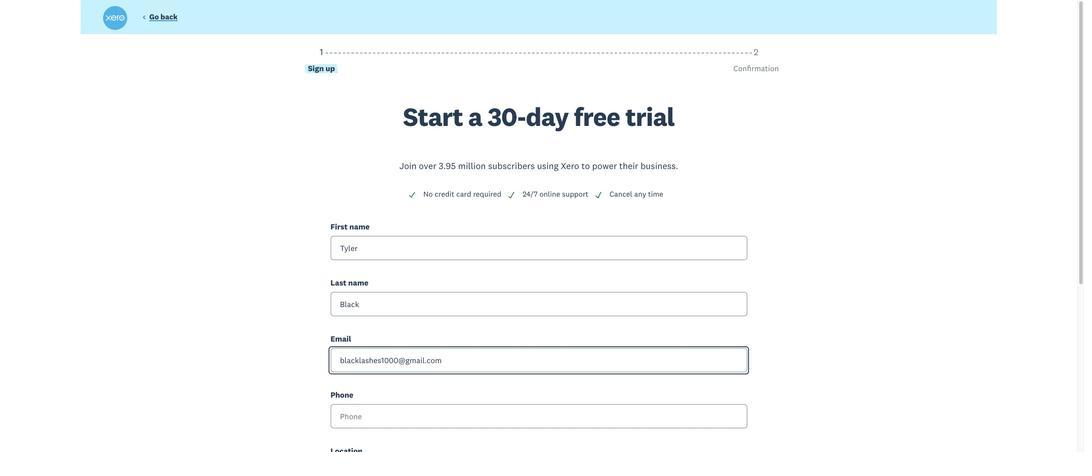 Task type: locate. For each thing, give the bounding box(es) containing it.
go back
[[149, 12, 178, 22]]

3.95
[[439, 160, 456, 172]]

start a 30-day free trial
[[403, 100, 675, 133]]

card
[[456, 189, 471, 199]]

xero
[[561, 160, 579, 172]]

0 vertical spatial name
[[350, 222, 370, 232]]

included image left no
[[408, 191, 416, 199]]

a
[[468, 100, 482, 133]]

start
[[403, 100, 463, 133]]

included image
[[408, 191, 416, 199], [508, 191, 515, 199], [595, 191, 603, 199]]

Phone text field
[[331, 404, 747, 428]]

0 horizontal spatial included image
[[408, 191, 416, 199]]

steps group
[[104, 46, 974, 104]]

included image left cancel
[[595, 191, 603, 199]]

phone
[[331, 390, 354, 400]]

cancel any time
[[610, 189, 664, 199]]

cancel
[[610, 189, 633, 199]]

First name text field
[[331, 236, 747, 260]]

online
[[540, 189, 560, 199]]

1 horizontal spatial included image
[[508, 191, 515, 199]]

time
[[648, 189, 664, 199]]

first name
[[331, 222, 370, 232]]

over
[[419, 160, 437, 172]]

sign
[[308, 63, 324, 73]]

email
[[331, 334, 351, 344]]

name
[[350, 222, 370, 232], [348, 278, 369, 288]]

name right the last
[[348, 278, 369, 288]]

30-
[[488, 100, 526, 133]]

last
[[331, 278, 347, 288]]

join
[[399, 160, 417, 172]]

go back button
[[143, 12, 178, 24]]

support
[[562, 189, 589, 199]]

join over 3.95 million subscribers using xero to power their business.
[[399, 160, 679, 172]]

2 included image from the left
[[508, 191, 515, 199]]

name right first
[[350, 222, 370, 232]]

Email email field
[[331, 348, 747, 372]]

2 horizontal spatial included image
[[595, 191, 603, 199]]

name for last name
[[348, 278, 369, 288]]

24/7 online support
[[523, 189, 589, 199]]

3 included image from the left
[[595, 191, 603, 199]]

2
[[754, 46, 759, 58]]

included image for 24/7 online support
[[508, 191, 515, 199]]

1 vertical spatial name
[[348, 278, 369, 288]]

using
[[537, 160, 559, 172]]

xero homepage image
[[103, 6, 127, 30]]

sign up
[[308, 63, 335, 73]]

24/7
[[523, 189, 538, 199]]

1
[[320, 46, 323, 58]]

1 included image from the left
[[408, 191, 416, 199]]

included image left 24/7 on the top left
[[508, 191, 515, 199]]



Task type: vqa. For each thing, say whether or not it's contained in the screenshot.
'Go Back'
yes



Task type: describe. For each thing, give the bounding box(es) containing it.
subscribers
[[488, 160, 535, 172]]

trial
[[626, 100, 675, 133]]

included image for cancel any time
[[595, 191, 603, 199]]

included image for no credit card required
[[408, 191, 416, 199]]

free
[[574, 100, 620, 133]]

credit
[[435, 189, 455, 199]]

no
[[424, 189, 433, 199]]

last name
[[331, 278, 369, 288]]

back
[[161, 12, 178, 22]]

go
[[149, 12, 159, 22]]

their
[[619, 160, 639, 172]]

power
[[592, 160, 617, 172]]

million
[[458, 160, 486, 172]]

business.
[[641, 160, 679, 172]]

any
[[634, 189, 646, 199]]

no credit card required
[[424, 189, 502, 199]]

start a 30-day free trial region
[[104, 46, 974, 452]]

Last name text field
[[331, 292, 747, 316]]

name for first name
[[350, 222, 370, 232]]

required
[[473, 189, 502, 199]]

first
[[331, 222, 348, 232]]

to
[[582, 160, 590, 172]]

confirmation
[[734, 63, 779, 73]]

day
[[526, 100, 569, 133]]

up
[[326, 63, 335, 73]]



